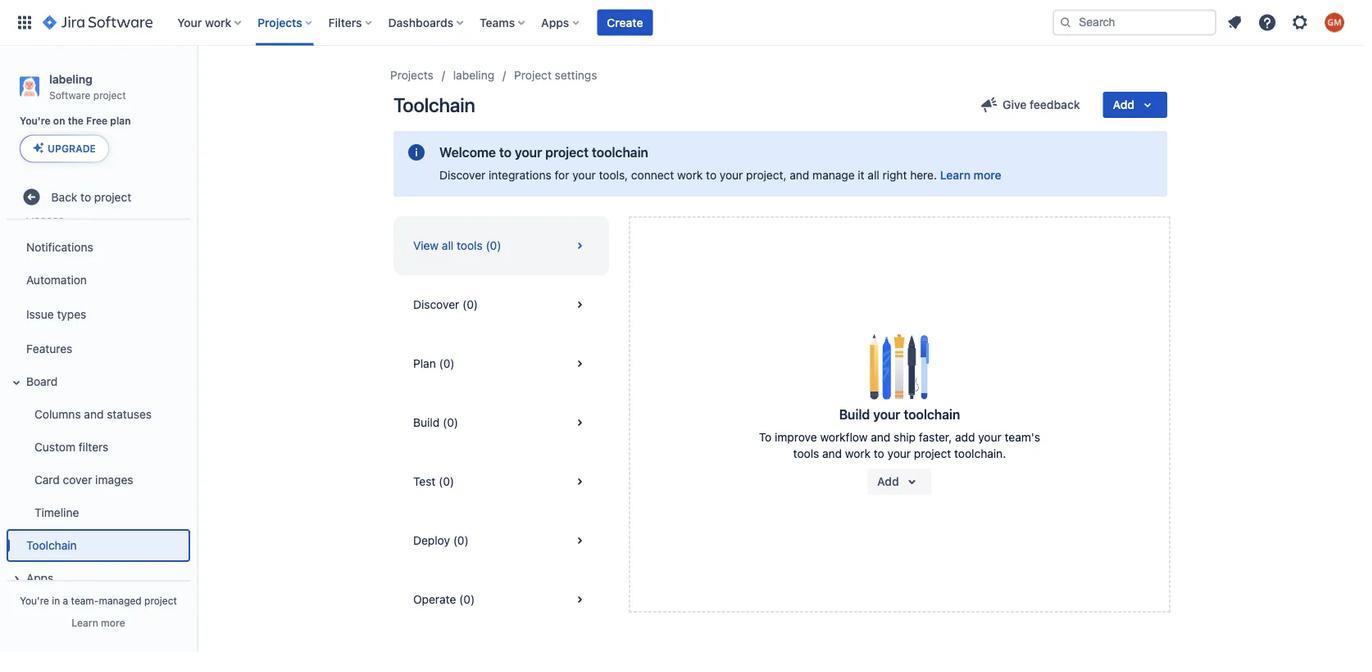 Task type: locate. For each thing, give the bounding box(es) containing it.
your down ship at the bottom right of page
[[887, 447, 911, 461]]

2 vertical spatial work
[[845, 447, 871, 461]]

0 vertical spatial add
[[1113, 98, 1135, 111]]

work right connect
[[677, 168, 703, 182]]

create button
[[597, 9, 653, 36]]

all inside button
[[442, 239, 454, 252]]

projects down dashboards
[[390, 68, 433, 82]]

dashboards
[[388, 16, 453, 29]]

deploy (0)
[[413, 534, 469, 548]]

right
[[883, 168, 907, 182]]

team-
[[71, 595, 99, 607]]

(0) down view all tools (0)
[[462, 298, 478, 312]]

discover
[[439, 168, 486, 182], [413, 298, 459, 312]]

all
[[868, 168, 879, 182], [442, 239, 454, 252]]

issue types
[[26, 308, 86, 321]]

toolchain up faster,
[[904, 407, 960, 423]]

0 horizontal spatial all
[[442, 239, 454, 252]]

your work
[[177, 16, 231, 29]]

(0) right operate
[[459, 593, 475, 607]]

your up ship at the bottom right of page
[[873, 407, 901, 423]]

1 horizontal spatial tools
[[793, 447, 819, 461]]

build
[[839, 407, 870, 423], [413, 416, 440, 430]]

0 vertical spatial apps
[[541, 16, 569, 29]]

(0) right test
[[439, 475, 454, 489]]

discover (0) button
[[393, 275, 609, 334]]

0 horizontal spatial apps
[[26, 572, 53, 585]]

0 horizontal spatial projects
[[258, 16, 302, 29]]

1 vertical spatial all
[[442, 239, 454, 252]]

2 horizontal spatial work
[[845, 447, 871, 461]]

to up add popup button
[[874, 447, 884, 461]]

to left project,
[[706, 168, 717, 182]]

workflow
[[820, 431, 868, 444]]

projects link
[[390, 66, 433, 85]]

appswitcher icon image
[[15, 13, 34, 32]]

projects inside dropdown button
[[258, 16, 302, 29]]

card cover images
[[34, 473, 133, 487]]

more down managed
[[101, 617, 125, 629]]

toolchain down projects link at the top left of page
[[393, 93, 475, 116]]

discover inside welcome to your project toolchain discover integrations for your tools, connect work to your project, and manage it all right here. learn more
[[439, 168, 486, 182]]

learn inside welcome to your project toolchain discover integrations for your tools, connect work to your project, and manage it all right here. learn more
[[940, 168, 971, 182]]

0 vertical spatial learn
[[940, 168, 971, 182]]

0 vertical spatial learn more button
[[940, 167, 1001, 184]]

work right your
[[205, 16, 231, 29]]

add down ship at the bottom right of page
[[877, 475, 899, 489]]

(0) down the plan (0)
[[443, 416, 458, 430]]

you're for you're in a team-managed project
[[20, 595, 49, 607]]

(0) for build (0)
[[443, 416, 458, 430]]

add inside dropdown button
[[1113, 98, 1135, 111]]

project inside welcome to your project toolchain discover integrations for your tools, connect work to your project, and manage it all right here. learn more
[[545, 145, 589, 160]]

learn more button right here.
[[940, 167, 1001, 184]]

and right project,
[[790, 168, 809, 182]]

timeline link
[[16, 497, 190, 529]]

projects left the filters
[[258, 16, 302, 29]]

1 vertical spatial discover
[[413, 298, 459, 312]]

1 vertical spatial add
[[877, 475, 899, 489]]

toolchain up tools,
[[592, 145, 648, 160]]

all right the it
[[868, 168, 879, 182]]

search image
[[1059, 16, 1072, 29]]

you're left on
[[20, 115, 51, 127]]

apps button
[[7, 562, 190, 595]]

0 horizontal spatial learn more button
[[72, 616, 125, 630]]

1 vertical spatial learn more button
[[72, 616, 125, 630]]

your
[[515, 145, 542, 160], [572, 168, 596, 182], [720, 168, 743, 182], [873, 407, 901, 423], [978, 431, 1002, 444], [887, 447, 911, 461]]

0 horizontal spatial work
[[205, 16, 231, 29]]

projects for projects dropdown button
[[258, 16, 302, 29]]

jira software image
[[43, 13, 153, 32], [43, 13, 153, 32]]

1 vertical spatial learn
[[72, 617, 98, 629]]

1 horizontal spatial projects
[[390, 68, 433, 82]]

apps up in
[[26, 572, 53, 585]]

project settings
[[514, 68, 597, 82]]

apps right teams dropdown button
[[541, 16, 569, 29]]

build inside button
[[413, 416, 440, 430]]

work inside welcome to your project toolchain discover integrations for your tools, connect work to your project, and manage it all right here. learn more
[[677, 168, 703, 182]]

access
[[26, 208, 64, 221]]

0 horizontal spatial labeling
[[49, 72, 92, 86]]

filters
[[328, 16, 362, 29]]

0 horizontal spatial more
[[101, 617, 125, 629]]

build up workflow
[[839, 407, 870, 423]]

1 horizontal spatial learn
[[940, 168, 971, 182]]

notifications image
[[1225, 13, 1244, 32]]

labeling for labeling
[[453, 68, 494, 82]]

1 horizontal spatial work
[[677, 168, 703, 182]]

project inside build your toolchain to improve workflow and ship faster, add your team's tools and work to your project toolchain.
[[914, 447, 951, 461]]

1 vertical spatial you're
[[20, 595, 49, 607]]

board
[[26, 375, 58, 389]]

labeling up software
[[49, 72, 92, 86]]

0 vertical spatial toolchain
[[592, 145, 648, 160]]

work
[[205, 16, 231, 29], [677, 168, 703, 182], [845, 447, 871, 461]]

projects button
[[253, 9, 319, 36]]

add for add dropdown button
[[1113, 98, 1135, 111]]

(0) up discover (0) button
[[486, 239, 501, 252]]

projects
[[258, 16, 302, 29], [390, 68, 433, 82]]

teams
[[480, 16, 515, 29]]

add
[[955, 431, 975, 444]]

learn down team-
[[72, 617, 98, 629]]

add
[[1113, 98, 1135, 111], [877, 475, 899, 489]]

toolchain down "timeline"
[[26, 539, 77, 552]]

1 vertical spatial toolchain
[[26, 539, 77, 552]]

features
[[26, 342, 72, 356]]

discover down welcome
[[439, 168, 486, 182]]

0 horizontal spatial tools
[[457, 239, 483, 252]]

1 vertical spatial work
[[677, 168, 703, 182]]

banner
[[0, 0, 1364, 46]]

work inside build your toolchain to improve workflow and ship faster, add your team's tools and work to your project toolchain.
[[845, 447, 871, 461]]

discover inside discover (0) button
[[413, 298, 459, 312]]

2 you're from the top
[[20, 595, 49, 607]]

improve
[[775, 431, 817, 444]]

project up plan on the left top of page
[[93, 89, 126, 101]]

automation link
[[7, 264, 190, 297]]

to up integrations
[[499, 145, 512, 160]]

and
[[790, 168, 809, 182], [84, 408, 104, 421], [871, 431, 891, 444], [822, 447, 842, 461]]

0 vertical spatial projects
[[258, 16, 302, 29]]

1 vertical spatial toolchain
[[904, 407, 960, 423]]

build (0) button
[[393, 393, 609, 453]]

0 horizontal spatial add
[[877, 475, 899, 489]]

(0) for plan (0)
[[439, 357, 455, 371]]

give
[[1003, 98, 1027, 111]]

(0) inside "button"
[[459, 593, 475, 607]]

add right the 'feedback'
[[1113, 98, 1135, 111]]

filters
[[79, 441, 108, 454]]

tools inside button
[[457, 239, 483, 252]]

software
[[49, 89, 91, 101]]

project
[[93, 89, 126, 101], [545, 145, 589, 160], [94, 190, 131, 204], [914, 447, 951, 461], [144, 595, 177, 607]]

tools
[[457, 239, 483, 252], [793, 447, 819, 461]]

welcome to your project toolchain discover integrations for your tools, connect work to your project, and manage it all right here. learn more
[[439, 145, 1001, 182]]

create
[[607, 16, 643, 29]]

0 vertical spatial tools
[[457, 239, 483, 252]]

1 horizontal spatial build
[[839, 407, 870, 423]]

1 horizontal spatial apps
[[541, 16, 569, 29]]

give feedback
[[1003, 98, 1080, 111]]

1 horizontal spatial add
[[1113, 98, 1135, 111]]

0 horizontal spatial toolchain
[[26, 539, 77, 552]]

toolchain
[[592, 145, 648, 160], [904, 407, 960, 423]]

0 vertical spatial all
[[868, 168, 879, 182]]

1 you're from the top
[[20, 115, 51, 127]]

you're for you're on the free plan
[[20, 115, 51, 127]]

1 vertical spatial apps
[[26, 572, 53, 585]]

you're
[[20, 115, 51, 127], [20, 595, 49, 607]]

discover up the plan (0)
[[413, 298, 459, 312]]

learn right here.
[[940, 168, 971, 182]]

apps
[[541, 16, 569, 29], [26, 572, 53, 585]]

banner containing your work
[[0, 0, 1364, 46]]

and left ship at the bottom right of page
[[871, 431, 891, 444]]

1 horizontal spatial labeling
[[453, 68, 494, 82]]

all right "view"
[[442, 239, 454, 252]]

1 horizontal spatial toolchain
[[904, 407, 960, 423]]

0 vertical spatial toolchain
[[393, 93, 475, 116]]

more right here.
[[974, 168, 1001, 182]]

(0) inside button
[[439, 357, 455, 371]]

(0) right the "plan"
[[439, 357, 455, 371]]

operate (0) button
[[393, 571, 609, 630]]

plan (0)
[[413, 357, 455, 371]]

toolchain.
[[954, 447, 1006, 461]]

the
[[68, 115, 84, 127]]

labeling inside 'labeling software project'
[[49, 72, 92, 86]]

plan (0) button
[[393, 334, 609, 393]]

work down workflow
[[845, 447, 871, 461]]

you're in a team-managed project
[[20, 595, 177, 607]]

0 vertical spatial work
[[205, 16, 231, 29]]

managed
[[99, 595, 142, 607]]

add inside popup button
[[877, 475, 899, 489]]

group
[[3, 161, 190, 600]]

project right back
[[94, 190, 131, 204]]

you're left in
[[20, 595, 49, 607]]

project
[[514, 68, 552, 82]]

tools down improve
[[793, 447, 819, 461]]

build inside build your toolchain to improve workflow and ship faster, add your team's tools and work to your project toolchain.
[[839, 407, 870, 423]]

project up "for"
[[545, 145, 589, 160]]

project down faster,
[[914, 447, 951, 461]]

1 horizontal spatial more
[[974, 168, 1001, 182]]

(0) right 'deploy'
[[453, 534, 469, 548]]

tools right "view"
[[457, 239, 483, 252]]

1 vertical spatial tools
[[793, 447, 819, 461]]

(0) inside button
[[439, 475, 454, 489]]

discover (0)
[[413, 298, 478, 312]]

projects for projects link at the top left of page
[[390, 68, 433, 82]]

(0) for operate (0)
[[459, 593, 475, 607]]

learn more button down you're in a team-managed project
[[72, 616, 125, 630]]

0 vertical spatial you're
[[20, 115, 51, 127]]

tools inside build your toolchain to improve workflow and ship faster, add your team's tools and work to your project toolchain.
[[793, 447, 819, 461]]

labeling down teams
[[453, 68, 494, 82]]

deploy (0) button
[[393, 512, 609, 571]]

1 horizontal spatial all
[[868, 168, 879, 182]]

upgrade button
[[20, 136, 108, 162]]

0 vertical spatial more
[[974, 168, 1001, 182]]

0 vertical spatial discover
[[439, 168, 486, 182]]

timeline
[[34, 506, 79, 520]]

ship
[[894, 431, 916, 444]]

and up filters at the left of the page
[[84, 408, 104, 421]]

build down the "plan"
[[413, 416, 440, 430]]

(0) for deploy (0)
[[453, 534, 469, 548]]

view
[[413, 239, 439, 252]]

learn
[[940, 168, 971, 182], [72, 617, 98, 629]]

connect
[[631, 168, 674, 182]]

settings
[[555, 68, 597, 82]]

1 vertical spatial projects
[[390, 68, 433, 82]]

toolchain inside group
[[26, 539, 77, 552]]

your left project,
[[720, 168, 743, 182]]

columns and statuses link
[[16, 398, 190, 431]]

expand image
[[7, 373, 26, 393]]

custom
[[34, 441, 75, 454]]

0 horizontal spatial toolchain
[[592, 145, 648, 160]]

learn more button
[[940, 167, 1001, 184], [72, 616, 125, 630]]

0 horizontal spatial build
[[413, 416, 440, 430]]

dashboards button
[[383, 9, 470, 36]]



Task type: describe. For each thing, give the bounding box(es) containing it.
apps button
[[536, 9, 586, 36]]

labeling for labeling software project
[[49, 72, 92, 86]]

project settings link
[[514, 66, 597, 85]]

(0) for test (0)
[[439, 475, 454, 489]]

settings image
[[1290, 13, 1310, 32]]

help image
[[1258, 13, 1277, 32]]

tools,
[[599, 168, 628, 182]]

1 horizontal spatial learn more button
[[940, 167, 1001, 184]]

your work button
[[172, 9, 248, 36]]

back to project link
[[7, 181, 190, 213]]

project inside 'labeling software project'
[[93, 89, 126, 101]]

project inside back to project link
[[94, 190, 131, 204]]

work inside popup button
[[205, 16, 231, 29]]

0 horizontal spatial learn
[[72, 617, 98, 629]]

here.
[[910, 168, 937, 182]]

toolchain link
[[7, 529, 190, 562]]

free
[[86, 115, 108, 127]]

1 horizontal spatial toolchain
[[393, 93, 475, 116]]

columns
[[34, 408, 81, 421]]

view all tools (0)
[[413, 239, 501, 252]]

to right back
[[80, 190, 91, 204]]

faster,
[[919, 431, 952, 444]]

to inside build your toolchain to improve workflow and ship faster, add your team's tools and work to your project toolchain.
[[874, 447, 884, 461]]

toolchain inside build your toolchain to improve workflow and ship faster, add your team's tools and work to your project toolchain.
[[904, 407, 960, 423]]

card
[[34, 473, 60, 487]]

notifications link
[[7, 231, 190, 264]]

labeling software project
[[49, 72, 126, 101]]

statuses
[[107, 408, 152, 421]]

and inside columns and statuses link
[[84, 408, 104, 421]]

give feedback button
[[970, 92, 1090, 118]]

apps inside button
[[26, 572, 53, 585]]

your right "for"
[[572, 168, 596, 182]]

columns and statuses
[[34, 408, 152, 421]]

operate (0)
[[413, 593, 475, 607]]

build for (0)
[[413, 416, 440, 430]]

build for your
[[839, 407, 870, 423]]

your profile and settings image
[[1325, 13, 1344, 32]]

manage
[[813, 168, 855, 182]]

apps inside dropdown button
[[541, 16, 569, 29]]

Search field
[[1053, 9, 1217, 36]]

custom filters
[[34, 441, 108, 454]]

add button
[[867, 469, 932, 495]]

team's
[[1005, 431, 1040, 444]]

notifications
[[26, 241, 93, 254]]

back to project
[[51, 190, 131, 204]]

custom filters link
[[16, 431, 190, 464]]

learn more
[[72, 617, 125, 629]]

build (0)
[[413, 416, 458, 430]]

and down workflow
[[822, 447, 842, 461]]

test (0) button
[[393, 453, 609, 512]]

plan
[[110, 115, 131, 127]]

upgrade
[[48, 143, 96, 154]]

build your toolchain to improve workflow and ship faster, add your team's tools and work to your project toolchain.
[[759, 407, 1040, 461]]

automation
[[26, 273, 87, 287]]

sidebar navigation image
[[179, 66, 215, 98]]

it
[[858, 168, 865, 182]]

project,
[[746, 168, 787, 182]]

test (0)
[[413, 475, 454, 489]]

you're on the free plan
[[20, 115, 131, 127]]

plan
[[413, 357, 436, 371]]

add for add popup button
[[877, 475, 899, 489]]

(0) for discover (0)
[[462, 298, 478, 312]]

features link
[[7, 333, 190, 365]]

board button
[[7, 365, 190, 398]]

add button
[[1103, 92, 1167, 118]]

to
[[759, 431, 772, 444]]

images
[[95, 473, 133, 487]]

integrations
[[489, 168, 551, 182]]

your up integrations
[[515, 145, 542, 160]]

in
[[52, 595, 60, 607]]

toolchain inside welcome to your project toolchain discover integrations for your tools, connect work to your project, and manage it all right here. learn more
[[592, 145, 648, 160]]

types
[[57, 308, 86, 321]]

expand image
[[7, 570, 26, 589]]

issue
[[26, 308, 54, 321]]

back
[[51, 190, 77, 204]]

issue types link
[[7, 297, 190, 333]]

your
[[177, 16, 202, 29]]

for
[[555, 168, 569, 182]]

labeling link
[[453, 66, 494, 85]]

welcome
[[439, 145, 496, 160]]

and inside welcome to your project toolchain discover integrations for your tools, connect work to your project, and manage it all right here. learn more
[[790, 168, 809, 182]]

deploy
[[413, 534, 450, 548]]

group containing access
[[3, 161, 190, 600]]

a
[[63, 595, 68, 607]]

primary element
[[10, 0, 1053, 45]]

teams button
[[475, 9, 531, 36]]

your up the toolchain.
[[978, 431, 1002, 444]]

all inside welcome to your project toolchain discover integrations for your tools, connect work to your project, and manage it all right here. learn more
[[868, 168, 879, 182]]

operate
[[413, 593, 456, 607]]

more inside welcome to your project toolchain discover integrations for your tools, connect work to your project, and manage it all right here. learn more
[[974, 168, 1001, 182]]

cover
[[63, 473, 92, 487]]

feedback
[[1030, 98, 1080, 111]]

1 vertical spatial more
[[101, 617, 125, 629]]

card cover images link
[[16, 464, 190, 497]]

test
[[413, 475, 436, 489]]

on
[[53, 115, 65, 127]]

filters button
[[324, 9, 378, 36]]

project right managed
[[144, 595, 177, 607]]

view all tools (0) button
[[393, 216, 609, 275]]



Task type: vqa. For each thing, say whether or not it's contained in the screenshot.
Card cover images
yes



